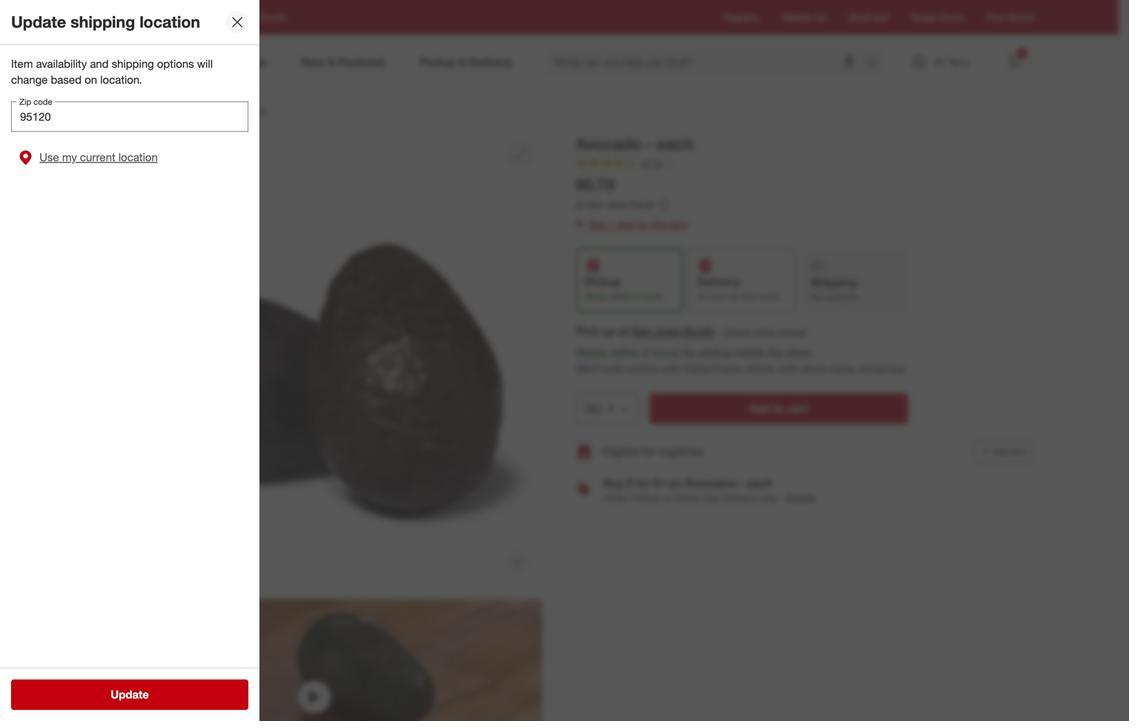 Task type: vqa. For each thing, say whether or not it's contained in the screenshot.
rightmost EACH
yes



Task type: describe. For each thing, give the bounding box(es) containing it.
1 vertical spatial south
[[684, 325, 715, 338]]

buy 2 for $1 on avocados - each link
[[604, 477, 773, 490]]

fresh/frozen
[[685, 362, 744, 376]]

0 horizontal spatial at
[[576, 198, 585, 211]]

my
[[62, 151, 77, 164]]

deal
[[617, 218, 635, 231]]

we'll
[[576, 362, 599, 376]]

details button
[[786, 490, 817, 506]]

to for ship
[[133, 11, 142, 23]]

pickup ready within 2 hours
[[585, 275, 663, 301]]

will
[[197, 57, 213, 71]]

avocado
[[576, 134, 642, 154]]

soon
[[710, 291, 728, 301]]

buy 2 for $1 on avocados - each order pickup or same day delivery only ∙ details
[[604, 477, 816, 504]]

and
[[90, 57, 109, 71]]

each inside buy 2 for $1 on avocados - each order pickup or same day delivery only ∙ details
[[747, 477, 773, 490]]

fruit
[[246, 105, 266, 117]]

add for add item
[[993, 446, 1009, 457]]

pickup inside pickup ready within 2 hours
[[585, 275, 621, 289]]

delivery as soon as 3pm today
[[698, 275, 781, 301]]

check
[[724, 326, 752, 338]]

update for update shipping location
[[11, 12, 66, 32]]

weekly ad
[[782, 11, 828, 23]]

0 horizontal spatial jose
[[607, 198, 628, 211]]

circle
[[940, 11, 965, 23]]

avocado - each, 2 of 15, play video image
[[86, 600, 543, 721]]

inside
[[736, 346, 765, 360]]

registries
[[659, 445, 705, 458]]

see
[[589, 218, 606, 231]]

current
[[80, 151, 115, 164]]

details
[[787, 492, 816, 504]]

options
[[157, 57, 194, 71]]

as
[[698, 291, 708, 301]]

What can we help you find? suggestions appear below search field
[[546, 47, 869, 78]]

item inside button
[[1011, 446, 1027, 457]]

not
[[811, 292, 825, 302]]

1 vertical spatial at
[[619, 325, 629, 338]]

item
[[11, 57, 33, 71]]

find
[[987, 11, 1006, 23]]

ship to 95120 button
[[86, 5, 186, 30]]

see 1 deal for this item
[[589, 218, 689, 231]]

weekly ad link
[[782, 10, 828, 24]]

other
[[754, 326, 777, 338]]

ready within 2 hours for pickup inside the store we'll hold orders with fresh/frozen items until store close tomorrow.
[[576, 346, 908, 376]]

1 vertical spatial store
[[801, 362, 826, 376]]

add item button
[[975, 441, 1033, 463]]

eligible
[[604, 445, 640, 458]]

1 vertical spatial location
[[119, 151, 158, 164]]

2 inside buy 2 for $1 on avocados - each order pickup or same day delivery only ∙ details
[[627, 477, 633, 490]]

this
[[652, 218, 667, 231]]

only
[[760, 492, 778, 504]]

same
[[675, 492, 700, 504]]

tomorrow.
[[859, 362, 908, 376]]

0 horizontal spatial item
[[670, 218, 689, 231]]

san jose south button
[[632, 324, 715, 340]]

up
[[602, 325, 616, 338]]

2 inside pickup ready within 2 hours
[[636, 291, 640, 301]]

cart
[[787, 402, 809, 415]]

use my current location link
[[11, 140, 249, 175]]

for inside ready within 2 hours for pickup inside the store we'll hold orders with fresh/frozen items until store close tomorrow.
[[683, 346, 697, 360]]

update shipping location
[[11, 12, 200, 32]]

or
[[664, 492, 673, 504]]

pick
[[576, 325, 599, 338]]

shipping inside item availability and shipping options will change based on location.
[[112, 57, 154, 71]]

search
[[860, 57, 893, 70]]

on inside buy 2 for $1 on avocados - each order pickup or same day delivery only ∙ details
[[669, 477, 682, 490]]

close
[[830, 362, 856, 376]]

with
[[662, 362, 682, 376]]

add item
[[993, 446, 1027, 457]]

buy
[[604, 477, 624, 490]]

5
[[1021, 49, 1025, 57]]

add for add to cart
[[750, 402, 771, 415]]

pickup inside buy 2 for $1 on avocados - each order pickup or same day delivery only ∙ details
[[632, 492, 661, 504]]

hours inside ready within 2 hours for pickup inside the store we'll hold orders with fresh/frozen items until store close tomorrow.
[[652, 346, 680, 360]]

today
[[760, 291, 781, 301]]

3pm
[[741, 291, 758, 301]]

shipping not available
[[811, 276, 859, 302]]

redcard link
[[850, 10, 888, 24]]

available
[[827, 292, 859, 302]]

registry
[[724, 11, 760, 23]]

use
[[39, 151, 59, 164]]

$0.79
[[576, 175, 615, 194]]

orders
[[627, 362, 659, 376]]

fresh fruit link
[[220, 105, 266, 117]]

2 inside ready within 2 hours for pickup inside the store we'll hold orders with fresh/frozen items until store close tomorrow.
[[643, 346, 649, 360]]

shipping
[[811, 276, 858, 289]]

redcard
[[850, 11, 888, 23]]

5 link
[[1000, 47, 1031, 78]]

within inside ready within 2 hours for pickup inside the store we'll hold orders with fresh/frozen items until store close tomorrow.
[[611, 346, 640, 360]]

based
[[51, 73, 82, 86]]

weekly
[[782, 11, 813, 23]]



Task type: locate. For each thing, give the bounding box(es) containing it.
item
[[670, 218, 689, 231], [1011, 446, 1027, 457]]

1 vertical spatial within
[[611, 346, 640, 360]]

target circle link
[[911, 10, 965, 24]]

1 vertical spatial add
[[993, 446, 1009, 457]]

to left cart
[[774, 402, 784, 415]]

1 vertical spatial hours
[[652, 346, 680, 360]]

search button
[[860, 47, 893, 80]]

0 vertical spatial hours
[[642, 291, 663, 301]]

1 horizontal spatial san
[[632, 325, 652, 338]]

each up 4716
[[657, 134, 694, 154]]

0 vertical spatial jose
[[607, 198, 628, 211]]

ready up the we'll
[[576, 346, 608, 360]]

0 vertical spatial pickup
[[585, 275, 621, 289]]

jose up the with
[[655, 325, 681, 338]]

find stores link
[[987, 10, 1036, 24]]

update button
[[11, 680, 249, 710]]

2 up "orders"
[[643, 346, 649, 360]]

2 up pick up at san jose south
[[636, 291, 640, 301]]

1 vertical spatial on
[[669, 477, 682, 490]]

location
[[140, 12, 200, 32], [119, 151, 158, 164]]

for inside buy 2 for $1 on avocados - each order pickup or same day delivery only ∙ details
[[637, 477, 651, 490]]

0 vertical spatial shipping
[[71, 12, 135, 32]]

on inside item availability and shipping options will change based on location.
[[85, 73, 97, 86]]

0 vertical spatial 2
[[636, 291, 640, 301]]

1 vertical spatial update
[[111, 688, 149, 702]]

ready inside ready within 2 hours for pickup inside the store we'll hold orders with fresh/frozen items until store close tomorrow.
[[576, 346, 608, 360]]

None text field
[[11, 102, 249, 132]]

find stores
[[987, 11, 1036, 23]]

1 vertical spatial jose
[[655, 325, 681, 338]]

store up until
[[787, 346, 812, 360]]

0 horizontal spatial pickup
[[585, 275, 621, 289]]

add
[[750, 402, 771, 415], [993, 446, 1009, 457]]

within up up
[[611, 291, 633, 301]]

location up options
[[140, 12, 200, 32]]

0 vertical spatial to
[[133, 11, 142, 23]]

shipping up location.
[[112, 57, 154, 71]]

1 vertical spatial san
[[632, 325, 652, 338]]

to
[[133, 11, 142, 23], [774, 402, 784, 415]]

at san jose south
[[576, 198, 656, 211]]

95120
[[145, 11, 172, 23]]

2
[[636, 291, 640, 301], [643, 346, 649, 360], [627, 477, 633, 490]]

south up see 1 deal for this item
[[630, 198, 656, 211]]

san right up
[[632, 325, 652, 338]]

0 vertical spatial at
[[576, 198, 585, 211]]

delivery right day
[[722, 492, 757, 504]]

none text field inside update shipping location dialog
[[11, 102, 249, 132]]

0 horizontal spatial south
[[630, 198, 656, 211]]

0 horizontal spatial each
[[657, 134, 694, 154]]

1 vertical spatial ready
[[576, 346, 608, 360]]

for left pickup
[[683, 346, 697, 360]]

1 horizontal spatial to
[[774, 402, 784, 415]]

location.
[[100, 73, 142, 86]]

1 vertical spatial shipping
[[112, 57, 154, 71]]

1 horizontal spatial pickup
[[632, 492, 661, 504]]

registry link
[[724, 10, 760, 24]]

ad
[[816, 11, 828, 23]]

to inside dropdown button
[[133, 11, 142, 23]]

item availability and shipping options will change based on location.
[[11, 57, 213, 86]]

0 vertical spatial each
[[657, 134, 694, 154]]

to for add
[[774, 402, 784, 415]]

to inside button
[[774, 402, 784, 415]]

add to cart
[[750, 402, 809, 415]]

1 vertical spatial delivery
[[722, 492, 757, 504]]

update for update
[[111, 688, 149, 702]]

pickup up up
[[585, 275, 621, 289]]

delivery
[[698, 275, 741, 289], [722, 492, 757, 504]]

fresh fruit
[[220, 105, 266, 117]]

stores
[[1008, 11, 1036, 23]]

availability
[[36, 57, 87, 71]]

store
[[787, 346, 812, 360], [801, 362, 826, 376]]

update
[[11, 12, 66, 32], [111, 688, 149, 702]]

1 horizontal spatial 2
[[636, 291, 640, 301]]

check other stores
[[724, 326, 806, 338]]

1 horizontal spatial update
[[111, 688, 149, 702]]

1 vertical spatial pickup
[[632, 492, 661, 504]]

on
[[85, 73, 97, 86], [669, 477, 682, 490]]

hours up the with
[[652, 346, 680, 360]]

1 vertical spatial each
[[747, 477, 773, 490]]

0 horizontal spatial add
[[750, 402, 771, 415]]

at down $0.79 on the right top
[[576, 198, 585, 211]]

ready up pick
[[585, 291, 609, 301]]

0 vertical spatial item
[[670, 218, 689, 231]]

1 vertical spatial item
[[1011, 446, 1027, 457]]

$1
[[654, 477, 666, 490]]

store right until
[[801, 362, 826, 376]]

0 vertical spatial location
[[140, 12, 200, 32]]

order
[[604, 492, 629, 504]]

- right the avocados
[[740, 477, 744, 490]]

at right up
[[619, 325, 629, 338]]

avocado - each, 1 of 15 image
[[86, 132, 543, 589]]

0 horizontal spatial on
[[85, 73, 97, 86]]

0 horizontal spatial san
[[587, 198, 604, 211]]

0 horizontal spatial 2
[[627, 477, 633, 490]]

on down and
[[85, 73, 97, 86]]

0 vertical spatial south
[[630, 198, 656, 211]]

day
[[703, 492, 720, 504]]

0 vertical spatial add
[[750, 402, 771, 415]]

pickup
[[700, 346, 733, 360]]

shipping up and
[[71, 12, 135, 32]]

1 horizontal spatial add
[[993, 446, 1009, 457]]

fresh
[[220, 105, 244, 117]]

at
[[576, 198, 585, 211], [619, 325, 629, 338]]

2 vertical spatial 2
[[627, 477, 633, 490]]

0 horizontal spatial -
[[646, 134, 653, 154]]

update inside update button
[[111, 688, 149, 702]]

south up pickup
[[684, 325, 715, 338]]

delivery inside the delivery as soon as 3pm today
[[698, 275, 741, 289]]

image gallery element
[[86, 132, 543, 721]]

update shipping location dialog
[[0, 0, 260, 721]]

1 horizontal spatial at
[[619, 325, 629, 338]]

each up only
[[747, 477, 773, 490]]

- inside buy 2 for $1 on avocados - each order pickup or same day delivery only ∙ details
[[740, 477, 744, 490]]

∙
[[781, 492, 783, 504]]

use my current location
[[39, 151, 158, 164]]

- up 4716
[[646, 134, 653, 154]]

stores
[[780, 326, 806, 338]]

jose up 1
[[607, 198, 628, 211]]

hours inside pickup ready within 2 hours
[[642, 291, 663, 301]]

eligible for registries
[[604, 445, 705, 458]]

delivery up soon
[[698, 275, 741, 289]]

pick up at san jose south
[[576, 325, 715, 338]]

2 horizontal spatial 2
[[643, 346, 649, 360]]

1 vertical spatial -
[[740, 477, 744, 490]]

0 vertical spatial on
[[85, 73, 97, 86]]

within
[[611, 291, 633, 301], [611, 346, 640, 360]]

0 vertical spatial store
[[787, 346, 812, 360]]

0 vertical spatial within
[[611, 291, 633, 301]]

delivery inside buy 2 for $1 on avocados - each order pickup or same day delivery only ∙ details
[[722, 492, 757, 504]]

1 horizontal spatial south
[[684, 325, 715, 338]]

on right $1
[[669, 477, 682, 490]]

add to cart button
[[650, 393, 909, 424]]

for right eligible
[[643, 445, 656, 458]]

check other stores button
[[723, 324, 807, 340]]

ready
[[585, 291, 609, 301], [576, 346, 608, 360]]

0 horizontal spatial to
[[133, 11, 142, 23]]

0 vertical spatial ready
[[585, 291, 609, 301]]

4716
[[641, 158, 663, 170]]

target circle
[[911, 11, 965, 23]]

1 horizontal spatial each
[[747, 477, 773, 490]]

1 horizontal spatial on
[[669, 477, 682, 490]]

4716 link
[[576, 157, 677, 173]]

0 vertical spatial update
[[11, 12, 66, 32]]

for left this
[[638, 218, 649, 231]]

1 vertical spatial to
[[774, 402, 784, 415]]

each
[[657, 134, 694, 154], [747, 477, 773, 490]]

change
[[11, 73, 48, 86]]

0 vertical spatial -
[[646, 134, 653, 154]]

within inside pickup ready within 2 hours
[[611, 291, 633, 301]]

the
[[768, 346, 784, 360]]

avocados
[[685, 477, 737, 490]]

for left $1
[[637, 477, 651, 490]]

0 vertical spatial san
[[587, 198, 604, 211]]

pickup down $1
[[632, 492, 661, 504]]

0 vertical spatial delivery
[[698, 275, 741, 289]]

1 horizontal spatial jose
[[655, 325, 681, 338]]

see 1 deal for this item link
[[576, 215, 1033, 234]]

target
[[911, 11, 937, 23]]

for
[[638, 218, 649, 231], [683, 346, 697, 360], [643, 445, 656, 458], [637, 477, 651, 490]]

within up hold
[[611, 346, 640, 360]]

location right current
[[119, 151, 158, 164]]

1 horizontal spatial -
[[740, 477, 744, 490]]

as
[[731, 291, 739, 301]]

for inside see 1 deal for this item link
[[638, 218, 649, 231]]

0 horizontal spatial update
[[11, 12, 66, 32]]

until
[[778, 362, 798, 376]]

1 horizontal spatial item
[[1011, 446, 1027, 457]]

items
[[748, 362, 775, 376]]

jose
[[607, 198, 628, 211], [655, 325, 681, 338]]

hours up pick up at san jose south
[[642, 291, 663, 301]]

to right ship on the left top of page
[[133, 11, 142, 23]]

ship
[[111, 11, 131, 23]]

2 right buy
[[627, 477, 633, 490]]

san down $0.79 on the right top
[[587, 198, 604, 211]]

hold
[[602, 362, 624, 376]]

avocado - each
[[576, 134, 694, 154]]

ready inside pickup ready within 2 hours
[[585, 291, 609, 301]]

1
[[609, 218, 614, 231]]

1 vertical spatial 2
[[643, 346, 649, 360]]



